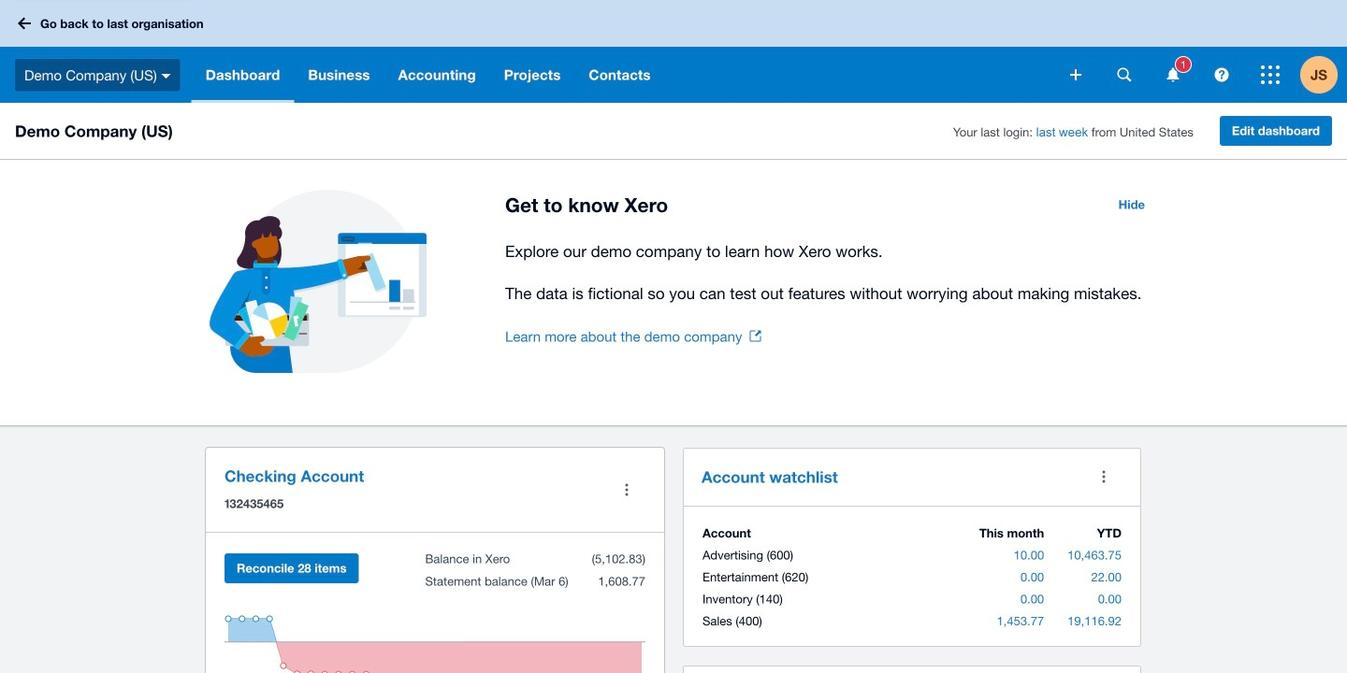 Task type: describe. For each thing, give the bounding box(es) containing it.
1 horizontal spatial svg image
[[1215, 68, 1229, 82]]

intro banner body element
[[505, 239, 1156, 307]]

2 horizontal spatial svg image
[[1261, 65, 1280, 84]]



Task type: vqa. For each thing, say whether or not it's contained in the screenshot.
banner
yes



Task type: locate. For each thing, give the bounding box(es) containing it.
banner
[[0, 0, 1347, 103]]

manage menu toggle image
[[608, 471, 645, 509]]

svg image
[[1261, 65, 1280, 84], [1117, 68, 1131, 82], [1215, 68, 1229, 82]]

0 horizontal spatial svg image
[[1117, 68, 1131, 82]]

svg image
[[18, 17, 31, 29], [1167, 68, 1179, 82], [1070, 69, 1081, 80], [162, 74, 171, 78]]



